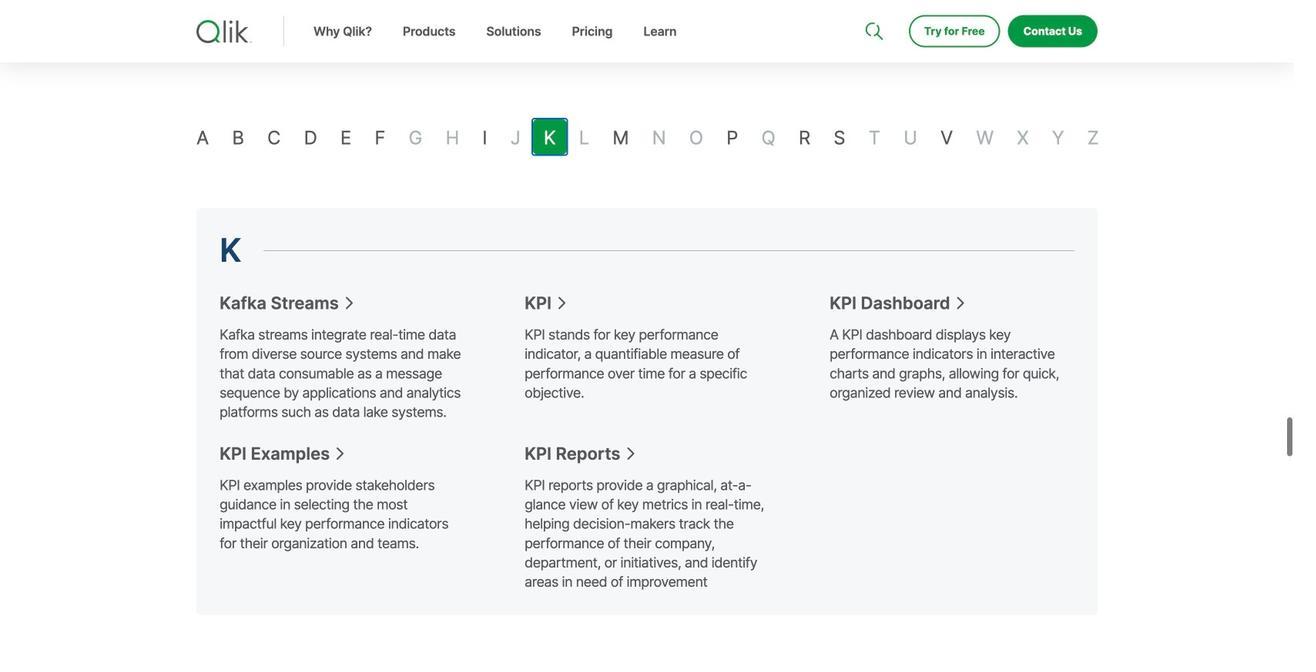 Task type: vqa. For each thing, say whether or not it's contained in the screenshot.
the Careers link
no



Task type: locate. For each thing, give the bounding box(es) containing it.
qlik image
[[196, 20, 252, 43]]



Task type: describe. For each thing, give the bounding box(es) containing it.
support image
[[867, 0, 879, 12]]

login image
[[1049, 0, 1061, 12]]



